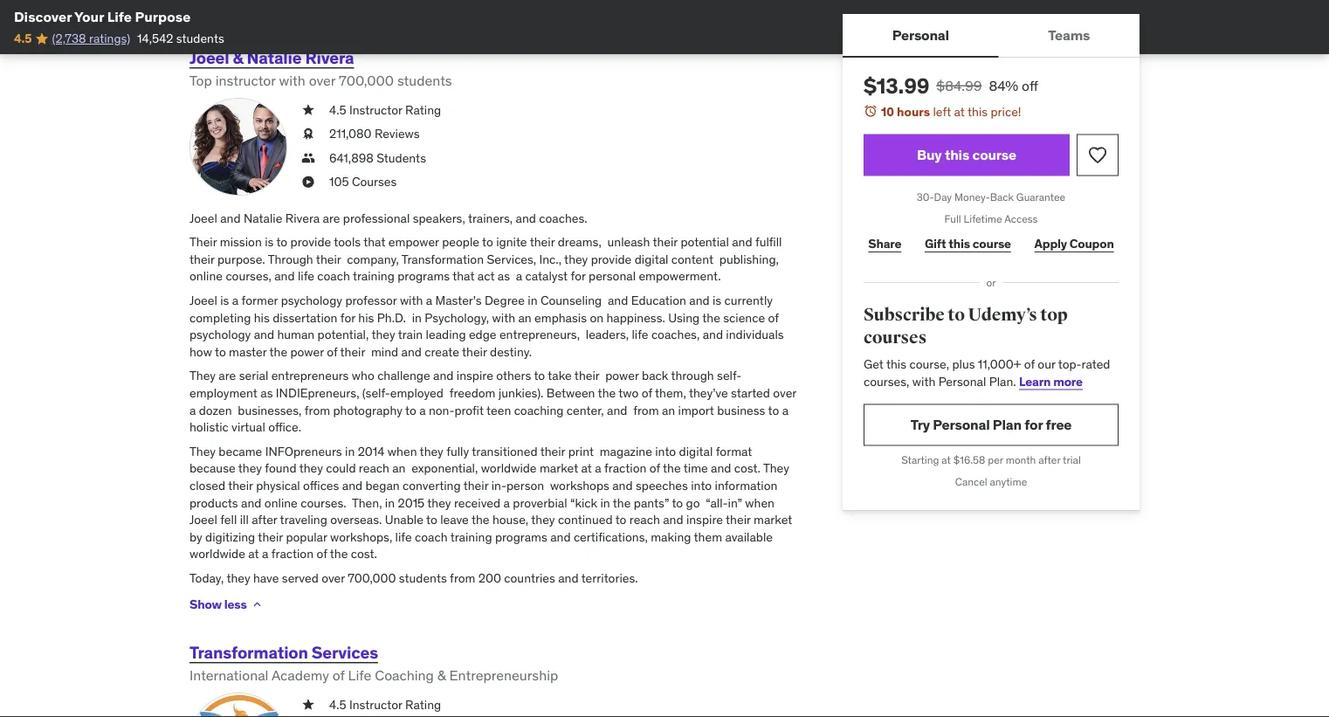 Task type: describe. For each thing, give the bounding box(es) containing it.
0 horizontal spatial from
[[305, 402, 330, 418]]

their down their
[[190, 251, 215, 267]]

a right business
[[783, 402, 789, 418]]

anytime
[[990, 475, 1028, 489]]

a down services,
[[516, 268, 523, 284]]

price!
[[991, 104, 1022, 119]]

show less button
[[190, 587, 264, 622]]

"kick
[[570, 495, 598, 511]]

a left "non-"
[[420, 402, 426, 418]]

0 vertical spatial 4.5
[[14, 30, 32, 46]]

how
[[190, 344, 212, 360]]

a up the holistic
[[190, 402, 196, 418]]

or
[[987, 276, 997, 289]]

0 horizontal spatial training
[[353, 268, 395, 284]]

and up the master
[[254, 327, 274, 343]]

in up could
[[345, 443, 355, 459]]

month
[[1006, 453, 1037, 467]]

junkies).
[[499, 385, 544, 401]]

less
[[224, 596, 247, 612]]

1 vertical spatial that
[[453, 268, 475, 284]]

natalie for and
[[244, 210, 283, 226]]

top
[[1041, 304, 1068, 326]]

1 horizontal spatial for
[[571, 268, 586, 284]]

a left master's
[[426, 293, 433, 308]]

natalie for &
[[247, 47, 302, 68]]

money-
[[955, 191, 991, 204]]

0 vertical spatial that
[[364, 234, 386, 250]]

and down create
[[433, 368, 454, 384]]

1 horizontal spatial life
[[395, 529, 412, 545]]

641,898
[[329, 150, 374, 166]]

their down the edge at the left top of the page
[[462, 344, 487, 360]]

subscribe
[[864, 304, 945, 326]]

joeel & natalie rivera link
[[190, 47, 354, 68]]

top-
[[1059, 356, 1082, 372]]

0 vertical spatial students
[[176, 30, 224, 46]]

they down converting
[[428, 495, 451, 511]]

to left "non-"
[[405, 402, 417, 418]]

ratings)
[[89, 30, 130, 46]]

this left price!
[[968, 104, 988, 119]]

(2,738
[[52, 30, 86, 46]]

personal inside get this course, plus 11,000+ of our top-rated courses, with personal plan.
[[939, 373, 987, 389]]

business
[[717, 402, 766, 418]]

to up certifications,
[[616, 512, 627, 528]]

xsmall image left 211,080
[[301, 125, 315, 143]]

the left two
[[598, 385, 616, 401]]

0 horizontal spatial digital
[[635, 251, 669, 267]]

and up ill
[[241, 495, 262, 511]]

guarantee
[[1017, 191, 1066, 204]]

1 vertical spatial an
[[662, 402, 676, 418]]

master
[[229, 344, 267, 360]]

starting
[[902, 453, 940, 467]]

of up individuals
[[768, 310, 779, 325]]

top
[[190, 72, 212, 90]]

to inside subscribe to udemy's top courses
[[948, 304, 965, 326]]

over inside joeel & natalie rivera top instructor with over 700,000 students
[[309, 72, 336, 90]]

back
[[642, 368, 669, 384]]

personal inside button
[[893, 26, 950, 44]]

(self-
[[362, 385, 390, 401]]

30-day money-back guarantee full lifetime access
[[917, 191, 1066, 226]]

buy
[[917, 146, 942, 164]]

converting
[[403, 478, 461, 493]]

and down train
[[401, 344, 422, 360]]

received
[[454, 495, 501, 511]]

& inside transformation services international academy of life coaching & entrepreneurship
[[438, 667, 446, 685]]

offices
[[303, 478, 339, 493]]

happiness.
[[607, 310, 666, 325]]

xsmall image down joeel & natalie rivera top instructor with over 700,000 students
[[301, 101, 315, 118]]

0 horizontal spatial programs
[[398, 268, 450, 284]]

1 vertical spatial online
[[265, 495, 298, 511]]

0 horizontal spatial when
[[388, 443, 417, 459]]

leaders,
[[586, 327, 629, 343]]

professional
[[343, 210, 410, 226]]

countries
[[504, 570, 556, 586]]

0 horizontal spatial power
[[290, 344, 324, 360]]

with inside joeel & natalie rivera top instructor with over 700,000 students
[[279, 72, 306, 90]]

instructor
[[215, 72, 276, 90]]

1 his from the left
[[254, 310, 270, 325]]

with down degree
[[492, 310, 516, 325]]

at up the have
[[248, 546, 259, 562]]

at up "workshops"
[[582, 461, 592, 476]]

2 instructor from the top
[[349, 697, 403, 713]]

share
[[869, 236, 902, 251]]

the right using
[[703, 310, 721, 325]]

the down the received at the bottom of the page
[[472, 512, 490, 528]]

1 4.5 instructor rating from the top
[[329, 102, 441, 117]]

in down catalyst
[[528, 293, 538, 308]]

joeel & natalie rivera image
[[190, 98, 287, 196]]

1 rating from the top
[[405, 102, 441, 117]]

1 vertical spatial psychology
[[190, 327, 251, 343]]

1 vertical spatial life
[[632, 327, 649, 343]]

to left take
[[534, 368, 545, 384]]

rivera for and
[[285, 210, 320, 226]]

import
[[678, 402, 715, 418]]

house,
[[493, 512, 529, 528]]

of right two
[[642, 385, 653, 401]]

and up publishing,
[[732, 234, 753, 250]]

and down could
[[342, 478, 363, 493]]

pants"
[[634, 495, 670, 511]]

1 horizontal spatial when
[[746, 495, 775, 511]]

1 vertical spatial 4.5
[[329, 102, 347, 117]]

0 vertical spatial coach
[[317, 268, 350, 284]]

holistic
[[190, 419, 229, 435]]

services
[[312, 642, 378, 663]]

2 rating from the top
[[405, 697, 441, 713]]

their left popular
[[258, 529, 283, 545]]

potential
[[681, 234, 729, 250]]

0 vertical spatial an
[[519, 310, 532, 325]]

became
[[219, 443, 262, 459]]

of inside get this course, plus 11,000+ of our top-rated courses, with personal plan.
[[1025, 356, 1035, 372]]

mission
[[220, 234, 262, 250]]

courses, inside "joeel and natalie rivera are professional speakers, trainers, and coaches. their mission is to provide tools that empower people to ignite their dreams,  unleash their potential and fulfill their purpose. through their  company, transformation services, inc., they provide digital content  publishing, online courses, and life coach training programs that act as  a catalyst for personal empowerment. joeel is a former psychology professor with a master's degree in counseling  and education and is currently completing his dissertation for his ph.d.  in psychology, with an emphasis on happiness. using the science of psychology and human potential, they train leading edge entrepreneurs,  leaders, life coaches, and individuals how to master the power of their  mind and create their destiny. they are serial entrepreneurs who challenge and inspire others to take their  power back through self- employment as indiepreneurs, (self-employed  freedom junkies). between the two of them, they've started over a dozen  businesses, from photography to a non-profit teen coaching center, and  from an import business to a holistic virtual office. they became infopreneurs in 2014 when they fully transitioned their print  magazine into digital format because they found they could reach an  exponential, worldwide market at a fraction of the time and cost. they closed their physical offices and began converting their in-person  workshops and speeches into information products and online courses.  then, in 2015 they received a proverbial "kick in the pants" to go  "all-in" when joeel fell ill after traveling overseas. unable to leave the house, they continued to reach and inspire their market by digitizing their popular workshops, life coach training programs and certifications, making them available worldwide at a fraction of the cost. today, they have served over 700,000 students from 200 countries and territories."
[[226, 268, 272, 284]]

courses, inside get this course, plus 11,000+ of our top-rated courses, with personal plan.
[[864, 373, 910, 389]]

2 horizontal spatial from
[[634, 402, 659, 418]]

empowerment.
[[639, 268, 721, 284]]

popular
[[286, 529, 327, 545]]

plan
[[993, 416, 1022, 434]]

time
[[684, 461, 708, 476]]

empower
[[389, 234, 439, 250]]

1 instructor from the top
[[349, 102, 403, 117]]

1 horizontal spatial coach
[[415, 529, 448, 545]]

and down personal
[[608, 293, 628, 308]]

they down proverbial
[[532, 512, 555, 528]]

businesses,
[[238, 402, 302, 418]]

1 vertical spatial programs
[[495, 529, 548, 545]]

and down through
[[275, 268, 295, 284]]

0 vertical spatial fraction
[[605, 461, 647, 476]]

ignite
[[496, 234, 527, 250]]

company,
[[347, 251, 399, 267]]

1 horizontal spatial power
[[606, 368, 639, 384]]

proverbial
[[513, 495, 568, 511]]

and down magazine
[[613, 478, 633, 493]]

take
[[548, 368, 572, 384]]

14,542
[[137, 30, 173, 46]]

courses
[[352, 174, 397, 190]]

0 vertical spatial provide
[[291, 234, 331, 250]]

unleash
[[608, 234, 650, 250]]

of down potential,
[[327, 344, 338, 360]]

and down the format
[[711, 461, 732, 476]]

coaches.
[[539, 210, 588, 226]]

the left pants"
[[613, 495, 631, 511]]

0 horizontal spatial into
[[656, 443, 676, 459]]

2 vertical spatial they
[[764, 461, 790, 476]]

1 vertical spatial are
[[219, 368, 236, 384]]

trainers,
[[468, 210, 513, 226]]

challenge
[[378, 368, 430, 384]]

after inside 'starting at $16.58 per month after trial cancel anytime'
[[1039, 453, 1061, 467]]

teams
[[1049, 26, 1091, 44]]

a up the have
[[262, 546, 269, 562]]

discover your life purpose
[[14, 7, 191, 25]]

leading
[[426, 327, 466, 343]]

10 hours left at this price!
[[882, 104, 1022, 119]]

200
[[479, 570, 501, 586]]

could
[[326, 461, 356, 476]]

the down workshops,
[[330, 546, 348, 562]]

udemy's
[[969, 304, 1038, 326]]

their up inc.,
[[530, 234, 555, 250]]

former
[[242, 293, 278, 308]]

transitioned
[[472, 443, 538, 459]]

1 vertical spatial fraction
[[272, 546, 314, 562]]

after inside "joeel and natalie rivera are professional speakers, trainers, and coaches. their mission is to provide tools that empower people to ignite their dreams,  unleash their potential and fulfill their purpose. through their  company, transformation services, inc., they provide digital content  publishing, online courses, and life coach training programs that act as  a catalyst for personal empowerment. joeel is a former psychology professor with a master's degree in counseling  and education and is currently completing his dissertation for his ph.d.  in psychology, with an emphasis on happiness. using the science of psychology and human potential, they train leading edge entrepreneurs,  leaders, life coaches, and individuals how to master the power of their  mind and create their destiny. they are serial entrepreneurs who challenge and inspire others to take their  power back through self- employment as indiepreneurs, (self-employed  freedom junkies). between the two of them, they've started over a dozen  businesses, from photography to a non-profit teen coaching center, and  from an import business to a holistic virtual office. they became infopreneurs in 2014 when they fully transitioned their print  magazine into digital format because they found they could reach an  exponential, worldwide market at a fraction of the time and cost. they closed their physical offices and began converting their in-person  workshops and speeches into information products and online courses.  then, in 2015 they received a proverbial "kick in the pants" to go  "all-in" when joeel fell ill after traveling overseas. unable to leave the house, they continued to reach and inspire their market by digitizing their popular workshops, life coach training programs and certifications, making them available worldwide at a fraction of the cost. today, they have served over 700,000 students from 200 countries and territories."
[[252, 512, 277, 528]]

course for buy this course
[[973, 146, 1017, 164]]

they up exponential,
[[420, 443, 444, 459]]

to down the speeches
[[672, 495, 683, 511]]

& inside joeel & natalie rivera top instructor with over 700,000 students
[[233, 47, 243, 68]]

1 horizontal spatial from
[[450, 570, 476, 586]]

700,000 inside "joeel and natalie rivera are professional speakers, trainers, and coaches. their mission is to provide tools that empower people to ignite their dreams,  unleash their potential and fulfill their purpose. through their  company, transformation services, inc., they provide digital content  publishing, online courses, and life coach training programs that act as  a catalyst for personal empowerment. joeel is a former psychology professor with a master's degree in counseling  and education and is currently completing his dissertation for his ph.d.  in psychology, with an emphasis on happiness. using the science of psychology and human potential, they train leading edge entrepreneurs,  leaders, life coaches, and individuals how to master the power of their  mind and create their destiny. they are serial entrepreneurs who challenge and inspire others to take their  power back through self- employment as indiepreneurs, (self-employed  freedom junkies). between the two of them, they've started over a dozen  businesses, from photography to a non-profit teen coaching center, and  from an import business to a holistic virtual office. they became infopreneurs in 2014 when they fully transitioned their print  magazine into digital format because they found they could reach an  exponential, worldwide market at a fraction of the time and cost. they closed their physical offices and began converting their in-person  workshops and speeches into information products and online courses.  then, in 2015 they received a proverbial "kick in the pants" to go  "all-in" when joeel fell ill after traveling overseas. unable to leave the house, they continued to reach and inspire their market by digitizing their popular workshops, life coach training programs and certifications, making them available worldwide at a fraction of the cost. today, they have served over 700,000 students from 200 countries and territories."
[[348, 570, 396, 586]]

they up mind
[[372, 327, 395, 343]]

reviews
[[375, 126, 420, 142]]

students inside "joeel and natalie rivera are professional speakers, trainers, and coaches. their mission is to provide tools that empower people to ignite their dreams,  unleash their potential and fulfill their purpose. through their  company, transformation services, inc., they provide digital content  publishing, online courses, and life coach training programs that act as  a catalyst for personal empowerment. joeel is a former psychology professor with a master's degree in counseling  and education and is currently completing his dissertation for his ph.d.  in psychology, with an emphasis on happiness. using the science of psychology and human potential, they train leading edge entrepreneurs,  leaders, life coaches, and individuals how to master the power of their  mind and create their destiny. they are serial entrepreneurs who challenge and inspire others to take their  power back through self- employment as indiepreneurs, (self-employed  freedom junkies). between the two of them, they've started over a dozen  businesses, from photography to a non-profit teen coaching center, and  from an import business to a holistic virtual office. they became infopreneurs in 2014 when they fully transitioned their print  magazine into digital format because they found they could reach an  exponential, worldwide market at a fraction of the time and cost. they closed their physical offices and began converting their in-person  workshops and speeches into information products and online courses.  then, in 2015 they received a proverbial "kick in the pants" to go  "all-in" when joeel fell ill after traveling overseas. unable to leave the house, they continued to reach and inspire their market by digitizing their popular workshops, life coach training programs and certifications, making them available worldwide at a fraction of the cost. today, they have served over 700,000 students from 200 countries and territories."
[[399, 570, 447, 586]]

and up making
[[663, 512, 684, 528]]

this for get
[[887, 356, 907, 372]]

0 horizontal spatial inspire
[[457, 368, 494, 384]]

the down human at left
[[270, 344, 288, 360]]

to up through
[[276, 234, 288, 250]]

their right "unleash"
[[653, 234, 678, 250]]

and down continued
[[551, 529, 571, 545]]

life inside transformation services international academy of life coaching & entrepreneurship
[[348, 667, 372, 685]]

a up "workshops"
[[595, 461, 602, 476]]

at right left
[[955, 104, 965, 119]]

0 horizontal spatial is
[[220, 293, 229, 308]]

4 joeel from the top
[[190, 512, 217, 528]]

purpose.
[[218, 251, 265, 267]]

buy this course button
[[864, 134, 1070, 176]]

0 vertical spatial they
[[190, 368, 216, 384]]

territories.
[[582, 570, 638, 586]]

0 horizontal spatial online
[[190, 268, 223, 284]]

of up the speeches
[[650, 461, 660, 476]]

tools
[[334, 234, 361, 250]]

1 vertical spatial reach
[[630, 512, 660, 528]]

your
[[74, 7, 104, 25]]

between
[[547, 385, 595, 401]]

2 vertical spatial over
[[322, 570, 345, 586]]

science
[[724, 310, 765, 325]]

began
[[366, 478, 400, 493]]

fully
[[447, 443, 469, 459]]

trial
[[1063, 453, 1081, 467]]

$84.99
[[937, 76, 982, 94]]

1 vertical spatial for
[[341, 310, 356, 325]]

in down 'began'
[[385, 495, 395, 511]]

a up completing
[[232, 293, 239, 308]]

of down popular
[[317, 546, 327, 562]]

teen
[[487, 402, 511, 418]]

0 horizontal spatial life
[[107, 7, 132, 25]]

certifications,
[[574, 529, 648, 545]]

0 horizontal spatial worldwide
[[190, 546, 245, 562]]

and up using
[[690, 293, 710, 308]]

professor
[[345, 293, 397, 308]]



Task type: vqa. For each thing, say whether or not it's contained in the screenshot.
Share button
yes



Task type: locate. For each thing, give the bounding box(es) containing it.
inc.,
[[540, 251, 562, 267]]

transformation inside transformation services international academy of life coaching & entrepreneurship
[[190, 642, 308, 663]]

a
[[516, 268, 523, 284], [232, 293, 239, 308], [426, 293, 433, 308], [190, 402, 196, 418], [420, 402, 426, 418], [783, 402, 789, 418], [595, 461, 602, 476], [504, 495, 510, 511], [262, 546, 269, 562]]

catalyst
[[526, 268, 568, 284]]

coach down tools
[[317, 268, 350, 284]]

cost. up information
[[735, 461, 761, 476]]

market up available
[[754, 512, 793, 528]]

others
[[496, 368, 531, 384]]

1 vertical spatial transformation
[[190, 642, 308, 663]]

joeel up completing
[[190, 293, 217, 308]]

coaching
[[514, 402, 564, 418]]

2 horizontal spatial for
[[1025, 416, 1043, 434]]

gift this course link
[[921, 226, 1016, 261]]

and right the 'coaches,'
[[703, 327, 723, 343]]

an down the them,
[[662, 402, 676, 418]]

from left 200
[[450, 570, 476, 586]]

they down the how
[[190, 368, 216, 384]]

power up two
[[606, 368, 639, 384]]

in right "kick
[[601, 495, 610, 511]]

personal down plus
[[939, 373, 987, 389]]

0 vertical spatial life
[[298, 268, 315, 284]]

to right the how
[[215, 344, 226, 360]]

speakers,
[[413, 210, 465, 226]]

mind
[[371, 344, 399, 360]]

they
[[565, 251, 588, 267], [372, 327, 395, 343], [420, 443, 444, 459], [238, 461, 262, 476], [299, 461, 323, 476], [428, 495, 451, 511], [532, 512, 555, 528], [227, 570, 250, 586]]

for up potential,
[[341, 310, 356, 325]]

products
[[190, 495, 238, 511]]

this right buy
[[945, 146, 970, 164]]

0 horizontal spatial his
[[254, 310, 270, 325]]

buy this course
[[917, 146, 1017, 164]]

completing
[[190, 310, 251, 325]]

off
[[1022, 76, 1039, 94]]

and up ignite
[[516, 210, 536, 226]]

and
[[220, 210, 241, 226], [516, 210, 536, 226], [732, 234, 753, 250], [275, 268, 295, 284], [608, 293, 628, 308], [690, 293, 710, 308], [254, 327, 274, 343], [703, 327, 723, 343], [401, 344, 422, 360], [433, 368, 454, 384], [711, 461, 732, 476], [342, 478, 363, 493], [613, 478, 633, 493], [241, 495, 262, 511], [663, 512, 684, 528], [551, 529, 571, 545], [559, 570, 579, 586]]

0 vertical spatial when
[[388, 443, 417, 459]]

0 horizontal spatial courses,
[[226, 268, 272, 284]]

destiny.
[[490, 344, 532, 360]]

potential,
[[318, 327, 369, 343]]

0 vertical spatial power
[[290, 344, 324, 360]]

rating down coaching
[[405, 697, 441, 713]]

0 horizontal spatial &
[[233, 47, 243, 68]]

coaching
[[375, 667, 434, 685]]

0 vertical spatial over
[[309, 72, 336, 90]]

0 vertical spatial cost.
[[735, 461, 761, 476]]

his down professor at the left
[[359, 310, 374, 325]]

human
[[277, 327, 315, 343]]

provide up personal
[[591, 251, 632, 267]]

students up reviews
[[397, 72, 452, 90]]

1 vertical spatial into
[[691, 478, 712, 493]]

reach down the 2014
[[359, 461, 390, 476]]

fraction down magazine
[[605, 461, 647, 476]]

joeel up their
[[190, 210, 217, 226]]

found
[[265, 461, 297, 476]]

4.5 up 211,080
[[329, 102, 347, 117]]

worldwide down digitizing
[[190, 546, 245, 562]]

1 horizontal spatial after
[[1039, 453, 1061, 467]]

is left currently
[[713, 293, 722, 308]]

1 vertical spatial training
[[451, 529, 492, 545]]

0 horizontal spatial that
[[364, 234, 386, 250]]

are up the employment at the bottom left
[[219, 368, 236, 384]]

0 vertical spatial digital
[[635, 251, 669, 267]]

1 vertical spatial provide
[[591, 251, 632, 267]]

1 vertical spatial 4.5 instructor rating
[[329, 697, 441, 713]]

they down infopreneurs
[[299, 461, 323, 476]]

train
[[398, 327, 423, 343]]

inspire up freedom
[[457, 368, 494, 384]]

0 horizontal spatial an
[[519, 310, 532, 325]]

2 his from the left
[[359, 310, 374, 325]]

3 joeel from the top
[[190, 293, 217, 308]]

and right countries on the bottom of the page
[[559, 570, 579, 586]]

through
[[268, 251, 313, 267]]

this inside get this course, plus 11,000+ of our top-rated courses, with personal plan.
[[887, 356, 907, 372]]

personal
[[589, 268, 636, 284]]

1 vertical spatial rating
[[405, 697, 441, 713]]

0 vertical spatial training
[[353, 268, 395, 284]]

full
[[945, 212, 962, 226]]

learn more link
[[1020, 373, 1083, 389]]

with up train
[[400, 293, 423, 308]]

natalie inside "joeel and natalie rivera are professional speakers, trainers, and coaches. their mission is to provide tools that empower people to ignite their dreams,  unleash their potential and fulfill their purpose. through their  company, transformation services, inc., they provide digital content  publishing, online courses, and life coach training programs that act as  a catalyst for personal empowerment. joeel is a former psychology professor with a master's degree in counseling  and education and is currently completing his dissertation for his ph.d.  in psychology, with an emphasis on happiness. using the science of psychology and human potential, they train leading edge entrepreneurs,  leaders, life coaches, and individuals how to master the power of their  mind and create their destiny. they are serial entrepreneurs who challenge and inspire others to take their  power back through self- employment as indiepreneurs, (self-employed  freedom junkies). between the two of them, they've started over a dozen  businesses, from photography to a non-profit teen coaching center, and  from an import business to a holistic virtual office. they became infopreneurs in 2014 when they fully transitioned their print  magazine into digital format because they found they could reach an  exponential, worldwide market at a fraction of the time and cost. they closed their physical offices and began converting their in-person  workshops and speeches into information products and online courses.  then, in 2015 they received a proverbial "kick in the pants" to go  "all-in" when joeel fell ill after traveling overseas. unable to leave the house, they continued to reach and inspire their market by digitizing their popular workshops, life coach training programs and certifications, making them available worldwide at a fraction of the cost. today, they have served over 700,000 students from 200 countries and territories."
[[244, 210, 283, 226]]

at inside 'starting at $16.58 per month after trial cancel anytime'
[[942, 453, 951, 467]]

in"
[[728, 495, 743, 511]]

their down coaching
[[541, 443, 566, 459]]

access
[[1005, 212, 1038, 226]]

course down "lifetime"
[[973, 236, 1012, 251]]

is up completing
[[220, 293, 229, 308]]

1 vertical spatial digital
[[679, 443, 713, 459]]

students down unable
[[399, 570, 447, 586]]

0 vertical spatial instructor
[[349, 102, 403, 117]]

84%
[[989, 76, 1019, 94]]

1 vertical spatial course
[[973, 236, 1012, 251]]

1 vertical spatial when
[[746, 495, 775, 511]]

cost. down workshops,
[[351, 546, 377, 562]]

30-
[[917, 191, 935, 204]]

of
[[768, 310, 779, 325], [327, 344, 338, 360], [1025, 356, 1035, 372], [642, 385, 653, 401], [650, 461, 660, 476], [317, 546, 327, 562], [333, 667, 345, 685]]

0 vertical spatial for
[[571, 268, 586, 284]]

serial
[[239, 368, 268, 384]]

tab list containing personal
[[843, 14, 1140, 58]]

1 vertical spatial life
[[348, 667, 372, 685]]

rivera
[[305, 47, 354, 68], [285, 210, 320, 226]]

4.5 instructor rating up 211,080 reviews
[[329, 102, 441, 117]]

xsmall image for 105 courses
[[301, 174, 315, 191]]

1 horizontal spatial inspire
[[687, 512, 723, 528]]

tab list
[[843, 14, 1140, 58]]

xsmall image left 105
[[301, 174, 315, 191]]

0 vertical spatial natalie
[[247, 47, 302, 68]]

1 horizontal spatial into
[[691, 478, 712, 493]]

they up information
[[764, 461, 790, 476]]

for right catalyst
[[571, 268, 586, 284]]

0 vertical spatial psychology
[[281, 293, 343, 308]]

1 vertical spatial cost.
[[351, 546, 377, 562]]

0 vertical spatial personal
[[893, 26, 950, 44]]

that up company,
[[364, 234, 386, 250]]

641,898 students
[[329, 150, 426, 166]]

xsmall image down academy at the bottom left of page
[[301, 696, 315, 714]]

fulfill
[[756, 234, 782, 250]]

power down human at left
[[290, 344, 324, 360]]

this inside buy this course button
[[945, 146, 970, 164]]

1 xsmall image from the top
[[301, 150, 315, 167]]

publishing,
[[720, 251, 779, 267]]

joeel up 'by'
[[190, 512, 217, 528]]

office.
[[268, 419, 301, 435]]

1 horizontal spatial digital
[[679, 443, 713, 459]]

1 horizontal spatial worldwide
[[481, 461, 537, 476]]

of inside transformation services international academy of life coaching & entrepreneurship
[[333, 667, 345, 685]]

starting at $16.58 per month after trial cancel anytime
[[902, 453, 1081, 489]]

two
[[619, 385, 639, 401]]

and up mission
[[220, 210, 241, 226]]

0 vertical spatial life
[[107, 7, 132, 25]]

0 vertical spatial course
[[973, 146, 1017, 164]]

fraction down popular
[[272, 546, 314, 562]]

1 vertical spatial courses,
[[864, 373, 910, 389]]

their down in"
[[726, 512, 751, 528]]

0 vertical spatial 4.5 instructor rating
[[329, 102, 441, 117]]

rivera inside joeel & natalie rivera top instructor with over 700,000 students
[[305, 47, 354, 68]]

they down became
[[238, 461, 262, 476]]

2 vertical spatial 4.5
[[329, 697, 347, 713]]

0 horizontal spatial life
[[298, 268, 315, 284]]

personal button
[[843, 14, 999, 56]]

fell
[[220, 512, 237, 528]]

with inside get this course, plus 11,000+ of our top-rated courses, with personal plan.
[[913, 373, 936, 389]]

are
[[323, 210, 340, 226], [219, 368, 236, 384]]

& up instructor at the left of page
[[233, 47, 243, 68]]

1 vertical spatial over
[[773, 385, 797, 401]]

to
[[276, 234, 288, 250], [482, 234, 494, 250], [948, 304, 965, 326], [215, 344, 226, 360], [534, 368, 545, 384], [405, 402, 417, 418], [768, 402, 780, 418], [672, 495, 683, 511], [426, 512, 438, 528], [616, 512, 627, 528]]

ill
[[240, 512, 249, 528]]

$13.99
[[864, 73, 930, 99]]

0 vertical spatial online
[[190, 268, 223, 284]]

1 vertical spatial &
[[438, 667, 446, 685]]

2 vertical spatial life
[[395, 529, 412, 545]]

show
[[190, 596, 222, 612]]

currently
[[725, 293, 773, 308]]

life up ratings)
[[107, 7, 132, 25]]

10
[[882, 104, 895, 119]]

0 horizontal spatial reach
[[359, 461, 390, 476]]

unable
[[385, 512, 424, 528]]

training down company,
[[353, 268, 395, 284]]

xsmall image inside the show less button
[[250, 597, 264, 611]]

xsmall image right less
[[250, 597, 264, 611]]

course inside button
[[973, 146, 1017, 164]]

in up train
[[412, 310, 422, 325]]

courses, down purpose.
[[226, 268, 272, 284]]

1 horizontal spatial provide
[[591, 251, 632, 267]]

1 vertical spatial personal
[[939, 373, 987, 389]]

for left the free
[[1025, 416, 1043, 434]]

a up house,
[[504, 495, 510, 511]]

2015
[[398, 495, 425, 511]]

digitizing
[[205, 529, 255, 545]]

0 vertical spatial market
[[540, 461, 579, 476]]

to left leave
[[426, 512, 438, 528]]

at
[[955, 104, 965, 119], [942, 453, 951, 467], [582, 461, 592, 476], [248, 546, 259, 562]]

1 horizontal spatial online
[[265, 495, 298, 511]]

education
[[631, 293, 687, 308]]

2 course from the top
[[973, 236, 1012, 251]]

because
[[190, 461, 236, 476]]

joeel inside joeel & natalie rivera top instructor with over 700,000 students
[[190, 47, 229, 68]]

personal up $16.58
[[933, 416, 990, 434]]

1 vertical spatial worldwide
[[190, 546, 245, 562]]

this inside the gift this course link
[[949, 236, 971, 251]]

course,
[[910, 356, 950, 372]]

on
[[590, 310, 604, 325]]

their
[[530, 234, 555, 250], [653, 234, 678, 250], [190, 251, 215, 267], [462, 344, 487, 360], [541, 443, 566, 459], [228, 478, 253, 493], [464, 478, 489, 493], [726, 512, 751, 528], [258, 529, 283, 545]]

700,000 inside joeel & natalie rivera top instructor with over 700,000 students
[[339, 72, 394, 90]]

rivera inside "joeel and natalie rivera are professional speakers, trainers, and coaches. their mission is to provide tools that empower people to ignite their dreams,  unleash their potential and fulfill their purpose. through their  company, transformation services, inc., they provide digital content  publishing, online courses, and life coach training programs that act as  a catalyst for personal empowerment. joeel is a former psychology professor with a master's degree in counseling  and education and is currently completing his dissertation for his ph.d.  in psychology, with an emphasis on happiness. using the science of psychology and human potential, they train leading edge entrepreneurs,  leaders, life coaches, and individuals how to master the power of their  mind and create their destiny. they are serial entrepreneurs who challenge and inspire others to take their  power back through self- employment as indiepreneurs, (self-employed  freedom junkies). between the two of them, they've started over a dozen  businesses, from photography to a non-profit teen coaching center, and  from an import business to a holistic virtual office. they became infopreneurs in 2014 when they fully transitioned their print  magazine into digital format because they found they could reach an  exponential, worldwide market at a fraction of the time and cost. they closed their physical offices and began converting their in-person  workshops and speeches into information products and online courses.  then, in 2015 they received a proverbial "kick in the pants" to go  "all-in" when joeel fell ill after traveling overseas. unable to leave the house, they continued to reach and inspire their market by digitizing their popular workshops, life coach training programs and certifications, making them available worldwide at a fraction of the cost. today, they have served over 700,000 students from 200 countries and territories."
[[285, 210, 320, 226]]

xsmall image for 641,898 students
[[301, 150, 315, 167]]

wishlist image
[[1088, 145, 1109, 166]]

show less
[[190, 596, 247, 612]]

0 vertical spatial inspire
[[457, 368, 494, 384]]

digital up time in the right of the page
[[679, 443, 713, 459]]

the up the speeches
[[663, 461, 681, 476]]

international
[[190, 667, 269, 685]]

psychology,
[[425, 310, 489, 325]]

master's
[[436, 293, 482, 308]]

per
[[988, 453, 1004, 467]]

cancel
[[956, 475, 988, 489]]

of down services
[[333, 667, 345, 685]]

provide
[[291, 234, 331, 250], [591, 251, 632, 267]]

2 horizontal spatial life
[[632, 327, 649, 343]]

self-
[[717, 368, 742, 384]]

1 vertical spatial power
[[606, 368, 639, 384]]

in-
[[492, 478, 507, 493]]

1 horizontal spatial are
[[323, 210, 340, 226]]

into up the speeches
[[656, 443, 676, 459]]

more
[[1054, 373, 1083, 389]]

1 vertical spatial natalie
[[244, 210, 283, 226]]

2 4.5 instructor rating from the top
[[329, 697, 441, 713]]

students up top
[[176, 30, 224, 46]]

fraction
[[605, 461, 647, 476], [272, 546, 314, 562]]

market
[[540, 461, 579, 476], [754, 512, 793, 528]]

1 horizontal spatial his
[[359, 310, 374, 325]]

0 horizontal spatial cost.
[[351, 546, 377, 562]]

training down leave
[[451, 529, 492, 545]]

over down joeel & natalie rivera link
[[309, 72, 336, 90]]

then,
[[352, 495, 382, 511]]

2 vertical spatial students
[[399, 570, 447, 586]]

1 vertical spatial they
[[190, 443, 216, 459]]

this for buy
[[945, 146, 970, 164]]

to left ignite
[[482, 234, 494, 250]]

0 vertical spatial worldwide
[[481, 461, 537, 476]]

reach
[[359, 461, 390, 476], [630, 512, 660, 528]]

2 xsmall image from the top
[[301, 174, 315, 191]]

0 horizontal spatial after
[[252, 512, 277, 528]]

& right coaching
[[438, 667, 446, 685]]

0 vertical spatial programs
[[398, 268, 450, 284]]

training
[[353, 268, 395, 284], [451, 529, 492, 545]]

2 horizontal spatial is
[[713, 293, 722, 308]]

online down the "physical"
[[265, 495, 298, 511]]

their up the received at the bottom of the page
[[464, 478, 489, 493]]

left
[[934, 104, 952, 119]]

2 vertical spatial personal
[[933, 416, 990, 434]]

0 vertical spatial 700,000
[[339, 72, 394, 90]]

transformation services international academy of life coaching & entrepreneurship
[[190, 642, 559, 685]]

natalie inside joeel & natalie rivera top instructor with over 700,000 students
[[247, 47, 302, 68]]

rivera for &
[[305, 47, 354, 68]]

edge
[[469, 327, 497, 343]]

0 horizontal spatial psychology
[[190, 327, 251, 343]]

transformation inside "joeel and natalie rivera are professional speakers, trainers, and coaches. their mission is to provide tools that empower people to ignite their dreams,  unleash their potential and fulfill their purpose. through their  company, transformation services, inc., they provide digital content  publishing, online courses, and life coach training programs that act as  a catalyst for personal empowerment. joeel is a former psychology professor with a master's degree in counseling  and education and is currently completing his dissertation for his ph.d.  in psychology, with an emphasis on happiness. using the science of psychology and human potential, they train leading edge entrepreneurs,  leaders, life coaches, and individuals how to master the power of their  mind and create their destiny. they are serial entrepreneurs who challenge and inspire others to take their  power back through self- employment as indiepreneurs, (self-employed  freedom junkies). between the two of them, they've started over a dozen  businesses, from photography to a non-profit teen coaching center, and  from an import business to a holistic virtual office. they became infopreneurs in 2014 when they fully transitioned their print  magazine into digital format because they found they could reach an  exponential, worldwide market at a fraction of the time and cost. they closed their physical offices and began converting their in-person  workshops and speeches into information products and online courses.  then, in 2015 they received a proverbial "kick in the pants" to go  "all-in" when joeel fell ill after traveling overseas. unable to leave the house, they continued to reach and inspire their market by digitizing their popular workshops, life coach training programs and certifications, making them available worldwide at a fraction of the cost. today, they have served over 700,000 students from 200 countries and territories."
[[402, 251, 484, 267]]

reach down pants"
[[630, 512, 660, 528]]

2 joeel from the top
[[190, 210, 217, 226]]

worldwide down the transitioned
[[481, 461, 537, 476]]

coach down leave
[[415, 529, 448, 545]]

students inside joeel & natalie rivera top instructor with over 700,000 students
[[397, 72, 452, 90]]

0 vertical spatial rivera
[[305, 47, 354, 68]]

non-
[[429, 402, 455, 418]]

programs down empower
[[398, 268, 450, 284]]

1 horizontal spatial market
[[754, 512, 793, 528]]

to down the started
[[768, 402, 780, 418]]

worldwide
[[481, 461, 537, 476], [190, 546, 245, 562]]

when right the 2014
[[388, 443, 417, 459]]

they right inc.,
[[565, 251, 588, 267]]

learn more
[[1020, 373, 1083, 389]]

1 joeel from the top
[[190, 47, 229, 68]]

over
[[309, 72, 336, 90], [773, 385, 797, 401], [322, 570, 345, 586]]

gift this course
[[925, 236, 1012, 251]]

0 vertical spatial xsmall image
[[301, 150, 315, 167]]

1 vertical spatial rivera
[[285, 210, 320, 226]]

700,000 up 211,080 reviews
[[339, 72, 394, 90]]

with
[[279, 72, 306, 90], [400, 293, 423, 308], [492, 310, 516, 325], [913, 373, 936, 389]]

0 horizontal spatial transformation
[[190, 642, 308, 663]]

lifetime
[[964, 212, 1003, 226]]

0 vertical spatial into
[[656, 443, 676, 459]]

this for gift
[[949, 236, 971, 251]]

when down information
[[746, 495, 775, 511]]

their up products
[[228, 478, 253, 493]]

courses,
[[226, 268, 272, 284], [864, 373, 910, 389]]

indiepreneurs,
[[276, 385, 360, 401]]

course for gift this course
[[973, 236, 1012, 251]]

1 horizontal spatial is
[[265, 234, 274, 250]]

1 course from the top
[[973, 146, 1017, 164]]

700,000 down workshops,
[[348, 570, 396, 586]]

learn
[[1020, 373, 1051, 389]]

0 vertical spatial &
[[233, 47, 243, 68]]

apply
[[1035, 236, 1068, 251]]

1 vertical spatial after
[[252, 512, 277, 528]]

1 horizontal spatial psychology
[[281, 293, 343, 308]]

xsmall image
[[301, 150, 315, 167], [301, 174, 315, 191]]

entrepreneurs
[[271, 368, 349, 384]]

xsmall image
[[301, 101, 315, 118], [301, 125, 315, 143], [250, 597, 264, 611], [301, 696, 315, 714]]

this right "get"
[[887, 356, 907, 372]]

through
[[671, 368, 714, 384]]

course up back
[[973, 146, 1017, 164]]

1 vertical spatial 700,000
[[348, 570, 396, 586]]

natalie up instructor at the left of page
[[247, 47, 302, 68]]

alarm image
[[864, 104, 878, 118]]

life down services
[[348, 667, 372, 685]]

$16.58
[[954, 453, 986, 467]]

students
[[377, 150, 426, 166]]

1 horizontal spatial programs
[[495, 529, 548, 545]]

create
[[425, 344, 459, 360]]

they up less
[[227, 570, 250, 586]]



